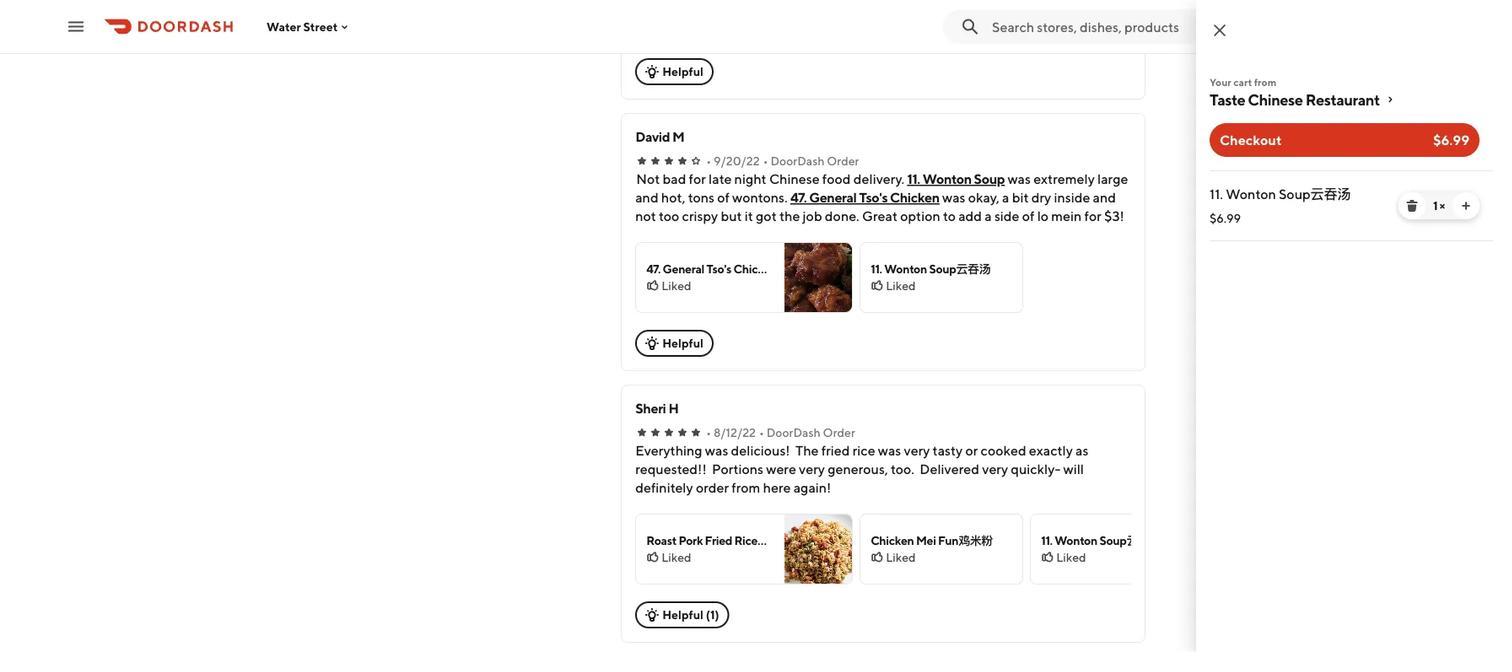 Task type: vqa. For each thing, say whether or not it's contained in the screenshot.
Helpful for 2nd Helpful button from the bottom of the page
yes



Task type: describe. For each thing, give the bounding box(es) containing it.
11. wonton soup button
[[907, 170, 1005, 188]]

pork
[[679, 534, 703, 548]]

8/12/22
[[714, 426, 756, 440]]

• 8/12/22 • doordash order
[[706, 426, 855, 440]]

fried
[[705, 534, 732, 548]]

taste
[[1210, 90, 1246, 108]]

remove item from cart image
[[1406, 199, 1419, 213]]

2 vertical spatial soup云吞汤
[[1100, 534, 1161, 548]]

mei
[[916, 534, 936, 548]]

chicken mei fun鸡米粉
[[871, 534, 993, 548]]

order for h
[[823, 426, 855, 440]]

doordash for david m
[[771, 154, 825, 168]]

11. wonton soup 47. general tso's chicken
[[791, 171, 1005, 205]]

rice叉烧炒饭
[[735, 534, 804, 548]]

11. down checkout
[[1210, 186, 1223, 202]]

cart
[[1234, 76, 1252, 88]]

1 helpful button from the top
[[636, 58, 714, 85]]

wonton inside the 11. wonton soup 47. general tso's chicken
[[923, 171, 972, 187]]

add one to cart image
[[1460, 199, 1473, 213]]

open menu image
[[66, 16, 86, 37]]

• 9/20/22 • doordash order
[[706, 154, 859, 168]]

1 vertical spatial soup云吞汤
[[929, 262, 991, 276]]

sheri h
[[636, 400, 679, 416]]

11. right the fun鸡米粉 at the bottom of page
[[1041, 534, 1053, 548]]

fun鸡米粉
[[938, 534, 993, 548]]

×
[[1440, 199, 1445, 213]]

2 helpful button from the top
[[636, 330, 714, 357]]

liked inside button
[[1111, 7, 1140, 21]]

roast
[[646, 534, 677, 548]]

restaurant
[[1306, 90, 1380, 108]]

1 ×
[[1433, 199, 1445, 213]]

1
[[1433, 199, 1438, 213]]

sheri
[[636, 400, 666, 416]]

your
[[1210, 76, 1232, 88]]

tso's inside the 11. wonton soup 47. general tso's chicken
[[859, 189, 888, 205]]

• left 9/20/22
[[706, 154, 711, 168]]

chicken左宗鸡
[[734, 262, 811, 276]]

roast pork fried rice叉烧炒饭 image
[[785, 515, 852, 584]]

47. general tso's chicken左宗鸡 image
[[785, 243, 852, 312]]

11. right 47. general tso's chicken左宗鸡 image at the top of page
[[871, 262, 882, 276]]

order for m
[[827, 154, 859, 168]]

2 vertical spatial 11. wonton soup云吞汤
[[1041, 534, 1161, 548]]



Task type: locate. For each thing, give the bounding box(es) containing it.
doordash for sheri h
[[767, 426, 821, 440]]

your cart from
[[1210, 76, 1277, 88]]

11. up 47. general tso's chicken button
[[907, 171, 920, 187]]

•
[[706, 154, 711, 168], [763, 154, 768, 168], [706, 426, 711, 440], [759, 426, 764, 440]]

$6.99 for 11. wonton soup云吞汤
[[1210, 211, 1241, 225]]

11.
[[907, 171, 920, 187], [1210, 186, 1223, 202], [871, 262, 882, 276], [1041, 534, 1053, 548]]

wonton
[[923, 171, 972, 187], [1226, 186, 1276, 202], [884, 262, 927, 276], [1055, 534, 1098, 548]]

helpful up m
[[663, 65, 704, 78]]

chicken
[[890, 189, 940, 205], [871, 534, 914, 548]]

2 horizontal spatial 11. wonton soup云吞汤
[[1210, 186, 1351, 202]]

helpful inside button
[[663, 608, 704, 622]]

chinese
[[1248, 90, 1303, 108]]

0 vertical spatial order
[[827, 154, 859, 168]]

0 horizontal spatial general
[[663, 262, 705, 276]]

1 horizontal spatial soup云吞汤
[[1100, 534, 1161, 548]]

doordash right "8/12/22"
[[767, 426, 821, 440]]

1 vertical spatial tso's
[[707, 262, 732, 276]]

close image
[[1210, 20, 1230, 40]]

0 vertical spatial general
[[809, 189, 857, 205]]

helpful button
[[636, 58, 714, 85], [636, 330, 714, 357]]

helpful (1) button
[[636, 602, 730, 629]]

0 vertical spatial tso's
[[859, 189, 888, 205]]

47. general tso's chicken左宗鸡
[[646, 262, 811, 276]]

1 helpful from the top
[[663, 65, 704, 78]]

0 vertical spatial $6.99
[[1433, 132, 1470, 148]]

water street button
[[267, 20, 351, 34]]

1 vertical spatial order
[[823, 426, 855, 440]]

1 horizontal spatial general
[[809, 189, 857, 205]]

11. wonton soup云吞汤
[[1210, 186, 1351, 202], [871, 262, 991, 276], [1041, 534, 1161, 548]]

david
[[636, 129, 670, 145]]

1 horizontal spatial tso's
[[859, 189, 888, 205]]

m
[[673, 129, 685, 145]]

roast pork fried rice叉烧炒饭
[[646, 534, 804, 548]]

0 vertical spatial soup云吞汤
[[1279, 186, 1351, 202]]

order
[[827, 154, 859, 168], [823, 426, 855, 440]]

$6.99 down checkout
[[1210, 211, 1241, 225]]

0 horizontal spatial $6.99
[[1210, 211, 1241, 225]]

water street
[[267, 20, 338, 34]]

chicken left mei
[[871, 534, 914, 548]]

1 vertical spatial 47.
[[646, 262, 661, 276]]

0 vertical spatial helpful button
[[636, 58, 714, 85]]

street
[[303, 20, 338, 34]]

0 vertical spatial 47.
[[791, 189, 807, 205]]

general
[[809, 189, 857, 205], [663, 262, 705, 276]]

$6.99
[[1433, 132, 1470, 148], [1210, 211, 1241, 225]]

chicken inside the 11. wonton soup 47. general tso's chicken
[[890, 189, 940, 205]]

$6.99 up ×
[[1433, 132, 1470, 148]]

david m
[[636, 129, 685, 145]]

helpful (1)
[[663, 608, 719, 622]]

1 vertical spatial helpful button
[[636, 330, 714, 357]]

• left "8/12/22"
[[706, 426, 711, 440]]

taste chinese restaurant link
[[1210, 89, 1480, 110]]

liked
[[1111, 7, 1140, 21], [662, 279, 692, 293], [886, 279, 916, 293], [662, 551, 692, 564], [886, 551, 916, 564], [1057, 551, 1086, 564]]

0 horizontal spatial soup云吞汤
[[929, 262, 991, 276]]

helpful left (1)
[[663, 608, 704, 622]]

0 vertical spatial helpful
[[663, 65, 704, 78]]

soup
[[974, 171, 1005, 187]]

helpful button up 'h'
[[636, 330, 714, 357]]

tso's
[[859, 189, 888, 205], [707, 262, 732, 276]]

0 horizontal spatial 11. wonton soup云吞汤
[[871, 262, 991, 276]]

47.
[[791, 189, 807, 205], [646, 262, 661, 276]]

doordash right 9/20/22
[[771, 154, 825, 168]]

1 horizontal spatial $6.99
[[1433, 132, 1470, 148]]

0 horizontal spatial tso's
[[707, 262, 732, 276]]

taste chinese restaurant
[[1210, 90, 1380, 108]]

helpful button up m
[[636, 58, 714, 85]]

chicken down 11. wonton soup button
[[890, 189, 940, 205]]

0 vertical spatial doordash
[[771, 154, 825, 168]]

liked button
[[1084, 0, 1248, 41]]

1 vertical spatial helpful
[[663, 336, 704, 350]]

from
[[1254, 76, 1277, 88]]

0 vertical spatial chicken
[[890, 189, 940, 205]]

0 vertical spatial 11. wonton soup云吞汤
[[1210, 186, 1351, 202]]

1 vertical spatial 11. wonton soup云吞汤
[[871, 262, 991, 276]]

0 horizontal spatial 47.
[[646, 262, 661, 276]]

checkout
[[1220, 132, 1282, 148]]

1 vertical spatial general
[[663, 262, 705, 276]]

2 horizontal spatial soup云吞汤
[[1279, 186, 1351, 202]]

doordash
[[771, 154, 825, 168], [767, 426, 821, 440]]

47. inside the 11. wonton soup 47. general tso's chicken
[[791, 189, 807, 205]]

helpful up 'h'
[[663, 336, 704, 350]]

9/20/22
[[714, 154, 760, 168]]

3 helpful from the top
[[663, 608, 704, 622]]

helpful
[[663, 65, 704, 78], [663, 336, 704, 350], [663, 608, 704, 622]]

(1)
[[706, 608, 719, 622]]

47. general tso's chicken button
[[791, 188, 940, 207]]

2 vertical spatial helpful
[[663, 608, 704, 622]]

• right 9/20/22
[[763, 154, 768, 168]]

water
[[267, 20, 301, 34]]

general inside the 11. wonton soup 47. general tso's chicken
[[809, 189, 857, 205]]

1 vertical spatial chicken
[[871, 534, 914, 548]]

pork dumplings 猪肉饺(7pcs) image
[[1009, 0, 1077, 40]]

11. inside the 11. wonton soup 47. general tso's chicken
[[907, 171, 920, 187]]

1 horizontal spatial 11. wonton soup云吞汤
[[1041, 534, 1161, 548]]

2 helpful from the top
[[663, 336, 704, 350]]

h
[[669, 400, 679, 416]]

1 vertical spatial $6.99
[[1210, 211, 1241, 225]]

soup云吞汤
[[1279, 186, 1351, 202], [929, 262, 991, 276], [1100, 534, 1161, 548]]

1 horizontal spatial 47.
[[791, 189, 807, 205]]

1 vertical spatial doordash
[[767, 426, 821, 440]]

$6.99 for checkout
[[1433, 132, 1470, 148]]

• right "8/12/22"
[[759, 426, 764, 440]]



